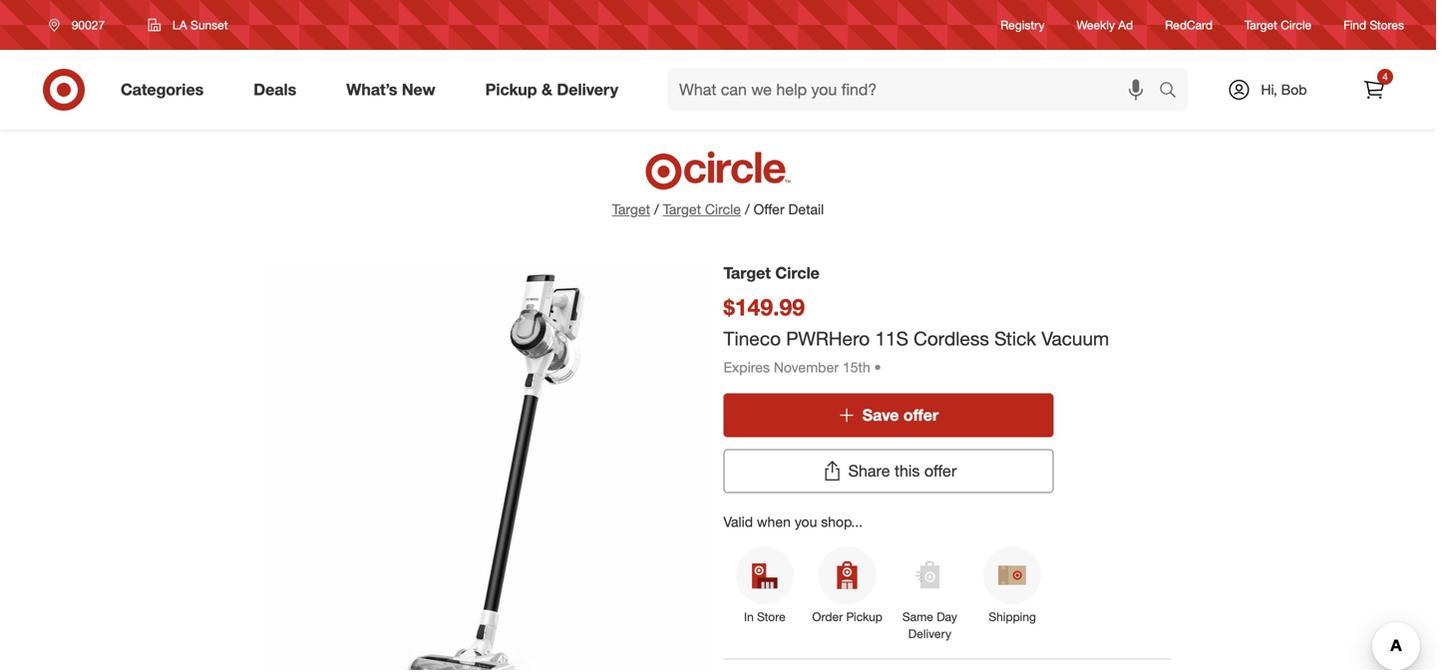 Task type: describe. For each thing, give the bounding box(es) containing it.
search button
[[1151, 68, 1199, 116]]

registry
[[1001, 17, 1045, 32]]

weekly
[[1077, 17, 1116, 32]]

this
[[895, 462, 920, 481]]

sunset
[[191, 17, 228, 32]]

shipping
[[989, 610, 1037, 625]]

11s
[[876, 327, 909, 350]]

valid when you shop...
[[724, 513, 863, 531]]

90027 button
[[36, 7, 127, 43]]

offer inside 'button'
[[904, 406, 939, 425]]

new
[[402, 80, 436, 99]]

find stores link
[[1344, 16, 1405, 33]]

shop...
[[821, 513, 863, 531]]

deals
[[254, 80, 297, 99]]

valid
[[724, 513, 753, 531]]

share this offer button
[[724, 450, 1054, 494]]

search
[[1151, 82, 1199, 101]]

target up "hi,"
[[1245, 17, 1278, 32]]

offer inside "button"
[[925, 462, 957, 481]]

4
[[1383, 70, 1389, 83]]

share this offer
[[849, 462, 957, 481]]

deals link
[[237, 68, 322, 112]]

day
[[937, 610, 958, 625]]

4 link
[[1353, 68, 1397, 112]]

target / target circle / offer detail
[[612, 201, 824, 218]]

order
[[813, 610, 843, 625]]

target left target circle button
[[612, 201, 651, 218]]

stick
[[995, 327, 1037, 350]]

pwrhero
[[787, 327, 870, 350]]

expires
[[724, 359, 770, 376]]

save offer
[[863, 406, 939, 425]]

target right target link at the left
[[663, 201, 701, 218]]

1 vertical spatial circle
[[705, 201, 741, 218]]

&
[[542, 80, 553, 99]]

$149.99
[[724, 293, 805, 321]]

bob
[[1282, 81, 1308, 98]]

tineco
[[724, 327, 781, 350]]

what's new
[[347, 80, 436, 99]]

you
[[795, 513, 818, 531]]

delivery for &
[[557, 80, 619, 99]]

pickup & delivery
[[486, 80, 619, 99]]

delivery for day
[[909, 627, 952, 642]]

same
[[903, 610, 934, 625]]

target circle logo image
[[643, 150, 794, 192]]

2 horizontal spatial circle
[[1281, 17, 1312, 32]]

november
[[774, 359, 839, 376]]

hi, bob
[[1262, 81, 1308, 98]]

la
[[173, 17, 187, 32]]

pickup inside 'link'
[[486, 80, 537, 99]]

categories
[[121, 80, 204, 99]]

stores
[[1371, 17, 1405, 32]]

in
[[744, 610, 754, 625]]

same day delivery
[[903, 610, 958, 642]]



Task type: vqa. For each thing, say whether or not it's contained in the screenshot.
She
no



Task type: locate. For each thing, give the bounding box(es) containing it.
2 vertical spatial circle
[[776, 263, 820, 283]]

la sunset
[[173, 17, 228, 32]]

1 horizontal spatial circle
[[776, 263, 820, 283]]

weekly ad link
[[1077, 16, 1134, 33]]

0 horizontal spatial circle
[[705, 201, 741, 218]]

0 vertical spatial target circle
[[1245, 17, 1312, 32]]

/ left offer
[[745, 201, 750, 218]]

circle down target circle logo
[[705, 201, 741, 218]]

offer
[[754, 201, 785, 218]]

pickup & delivery link
[[469, 68, 644, 112]]

1 vertical spatial target circle
[[724, 263, 820, 283]]

1 horizontal spatial /
[[745, 201, 750, 218]]

target circle
[[1245, 17, 1312, 32], [724, 263, 820, 283]]

vacuum
[[1042, 327, 1110, 350]]

2 / from the left
[[745, 201, 750, 218]]

1 horizontal spatial delivery
[[909, 627, 952, 642]]

save offer button
[[724, 394, 1054, 438]]

when
[[757, 513, 791, 531]]

find stores
[[1344, 17, 1405, 32]]

target up $149.99
[[724, 263, 771, 283]]

target circle up 'hi, bob'
[[1245, 17, 1312, 32]]

0 vertical spatial target circle link
[[1245, 16, 1312, 33]]

target circle link down target circle logo
[[663, 200, 741, 220]]

1 horizontal spatial target circle
[[1245, 17, 1312, 32]]

offer
[[904, 406, 939, 425], [925, 462, 957, 481]]

pickup right order
[[847, 610, 883, 625]]

circle left find
[[1281, 17, 1312, 32]]

target link
[[612, 201, 651, 218]]

delivery
[[557, 80, 619, 99], [909, 627, 952, 642]]

0 horizontal spatial target circle
[[724, 263, 820, 283]]

0 vertical spatial offer
[[904, 406, 939, 425]]

delivery right &
[[557, 80, 619, 99]]

1 / from the left
[[655, 201, 659, 218]]

target circle link
[[1245, 16, 1312, 33], [663, 200, 741, 220]]

detail
[[789, 201, 824, 218]]

90027
[[72, 17, 105, 32]]

1 vertical spatial pickup
[[847, 610, 883, 625]]

1 vertical spatial delivery
[[909, 627, 952, 642]]

delivery down same
[[909, 627, 952, 642]]

circle up $149.99
[[776, 263, 820, 283]]

What can we help you find? suggestions appear below search field
[[668, 68, 1165, 112]]

1 vertical spatial target circle link
[[663, 200, 741, 220]]

0 horizontal spatial target circle link
[[663, 200, 741, 220]]

/
[[655, 201, 659, 218], [745, 201, 750, 218]]

registry link
[[1001, 16, 1045, 33]]

weekly ad
[[1077, 17, 1134, 32]]

15th
[[843, 359, 871, 376]]

0 vertical spatial circle
[[1281, 17, 1312, 32]]

target
[[1245, 17, 1278, 32], [612, 201, 651, 218], [663, 201, 701, 218], [724, 263, 771, 283]]

redcard link
[[1166, 16, 1213, 33]]

what's
[[347, 80, 398, 99]]

$149.99 tineco pwrhero 11s cordless stick vacuum expires november 15th •
[[724, 293, 1110, 376]]

redcard
[[1166, 17, 1213, 32]]

0 horizontal spatial pickup
[[486, 80, 537, 99]]

in store
[[744, 610, 786, 625]]

pickup left &
[[486, 80, 537, 99]]

find
[[1344, 17, 1367, 32]]

cordless
[[914, 327, 990, 350]]

offer right save
[[904, 406, 939, 425]]

save
[[863, 406, 900, 425]]

categories link
[[104, 68, 229, 112]]

ad
[[1119, 17, 1134, 32]]

hi,
[[1262, 81, 1278, 98]]

target circle up $149.99
[[724, 263, 820, 283]]

store
[[758, 610, 786, 625]]

1 vertical spatial offer
[[925, 462, 957, 481]]

0 horizontal spatial delivery
[[557, 80, 619, 99]]

pickup
[[486, 80, 537, 99], [847, 610, 883, 625]]

order pickup
[[813, 610, 883, 625]]

delivery inside 'link'
[[557, 80, 619, 99]]

target circle button
[[663, 200, 741, 220]]

0 horizontal spatial /
[[655, 201, 659, 218]]

1 horizontal spatial target circle link
[[1245, 16, 1312, 33]]

0 vertical spatial pickup
[[486, 80, 537, 99]]

share
[[849, 462, 891, 481]]

/ right target link at the left
[[655, 201, 659, 218]]

la sunset button
[[135, 7, 248, 43]]

what's new link
[[330, 68, 461, 112]]

offer right this
[[925, 462, 957, 481]]

target circle link up 'hi, bob'
[[1245, 16, 1312, 33]]

circle
[[1281, 17, 1312, 32], [705, 201, 741, 218], [776, 263, 820, 283]]

1 horizontal spatial pickup
[[847, 610, 883, 625]]

delivery inside same day delivery
[[909, 627, 952, 642]]

0 vertical spatial delivery
[[557, 80, 619, 99]]

•
[[875, 359, 882, 376]]



